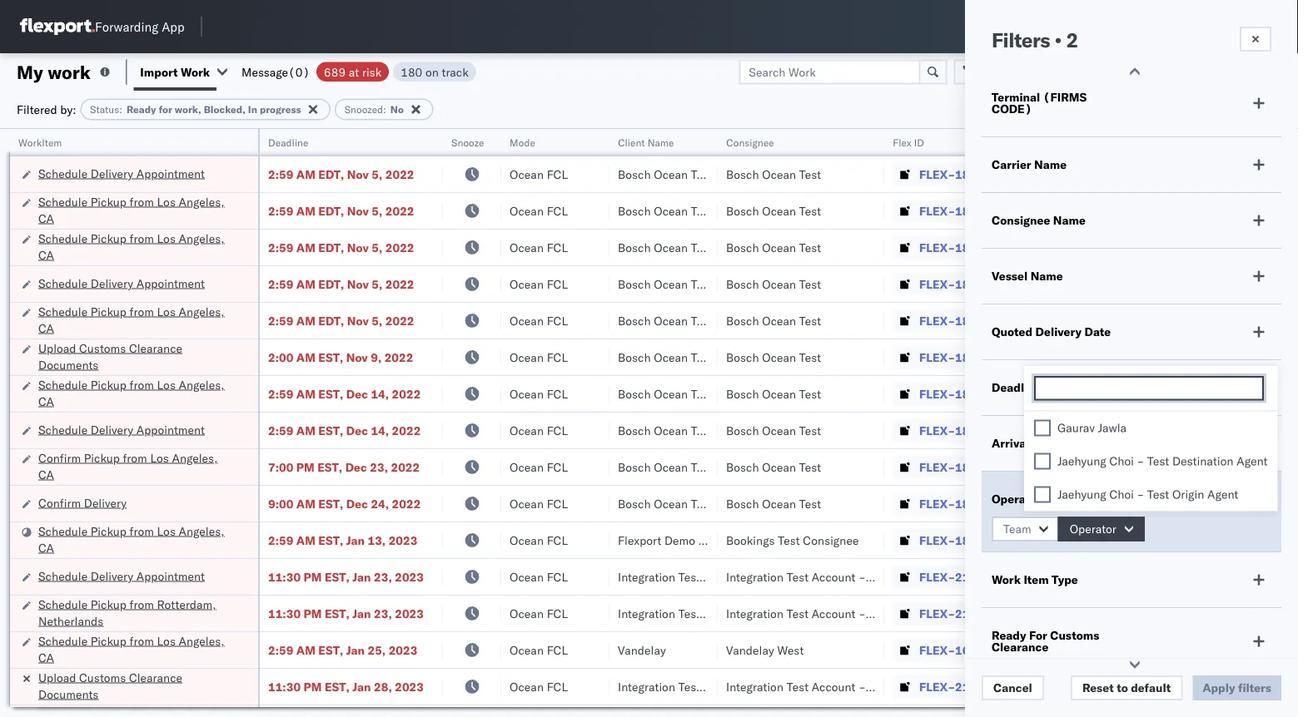 Task type: locate. For each thing, give the bounding box(es) containing it.
0 vertical spatial lagerfeld
[[893, 570, 943, 585]]

11:30 pm est, jan 23, 2023 up 2:59 am est, jan 25, 2023
[[268, 607, 424, 621]]

bosch ocean test
[[618, 167, 713, 182], [726, 167, 822, 182], [618, 204, 713, 218], [726, 204, 822, 218], [618, 240, 713, 255], [726, 240, 822, 255], [618, 277, 713, 292], [726, 277, 822, 292], [618, 314, 713, 328], [726, 314, 822, 328], [618, 350, 713, 365], [726, 350, 822, 365], [618, 387, 713, 401], [726, 387, 822, 401], [618, 424, 713, 438], [726, 424, 822, 438], [618, 460, 713, 475], [726, 460, 822, 475], [618, 497, 713, 511], [726, 497, 822, 511]]

from for schedule pickup from los angeles, ca button associated with test123456
[[130, 231, 154, 246]]

0 horizontal spatial :
[[119, 103, 122, 116]]

work
[[181, 65, 210, 79], [992, 573, 1021, 588]]

3 1846748 from the top
[[955, 240, 1006, 255]]

resize handle column header for container numbers
[[1106, 129, 1126, 718]]

integration test account - karl lagerfeld down the bookings test consignee
[[726, 570, 943, 585]]

delivery inside button
[[84, 496, 127, 511]]

6 fcl from the top
[[547, 350, 568, 365]]

1 choi from the top
[[1110, 454, 1134, 469]]

1 vertical spatial upload customs clearance documents link
[[38, 670, 237, 703]]

flex-1893174
[[920, 533, 1006, 548]]

confirm inside the confirm pickup from los angeles, ca
[[38, 451, 81, 466]]

dec left the 24,
[[346, 497, 368, 511]]

ceau7522281, up quoted delivery date
[[1026, 277, 1112, 291]]

None text field
[[1040, 382, 1263, 397]]

0 vertical spatial confirm
[[38, 451, 81, 466]]

23, up the 24,
[[370, 460, 388, 475]]

1 horizontal spatial numbers
[[1195, 136, 1236, 149]]

1889466 for schedule pickup from los angeles, ca
[[955, 387, 1006, 401]]

schedule delivery appointment button up the confirm pickup from los angeles, ca at the left bottom of the page
[[38, 422, 205, 440]]

numbers inside container numbers
[[1026, 143, 1067, 155]]

agent right origin
[[1208, 488, 1239, 502]]

1 vertical spatial abcdefg78456546
[[1134, 460, 1246, 475]]

documents for second upload customs clearance documents link from the top of the page
[[38, 688, 99, 702]]

0 vertical spatial 11:30
[[268, 570, 301, 585]]

6 am from the top
[[296, 350, 316, 365]]

6 schedule pickup from los angeles, ca from the top
[[38, 634, 225, 665]]

15 ocean fcl from the top
[[510, 680, 568, 695]]

1 horizontal spatial :
[[383, 103, 386, 116]]

1 vertical spatial maeu9408431
[[1134, 680, 1219, 695]]

1846748 up vessel
[[955, 240, 1006, 255]]

pickup
[[91, 194, 127, 209], [91, 231, 127, 246], [91, 304, 127, 319], [91, 378, 127, 392], [84, 451, 120, 466], [91, 524, 127, 539], [91, 598, 127, 612], [91, 634, 127, 649]]

maeu9408431 for 11:30 pm est, jan 28, 2023
[[1134, 680, 1219, 695]]

0 vertical spatial deadline
[[268, 136, 309, 149]]

pm down 2:59 am est, jan 13, 2023
[[304, 570, 322, 585]]

ready
[[127, 103, 156, 116], [992, 629, 1027, 643]]

1 lhuu7894563, uetu5238478 from the top
[[1026, 386, 1196, 401]]

1 vandelay from the left
[[618, 643, 666, 658]]

1 vertical spatial upload customs clearance documents
[[38, 671, 182, 702]]

confirm down the confirm pickup from los angeles, ca at the left bottom of the page
[[38, 496, 81, 511]]

689 at risk
[[324, 65, 382, 79]]

customs inside button
[[79, 341, 126, 356]]

customs inside ready for customs clearance
[[1051, 629, 1100, 643]]

filtered by:
[[17, 102, 76, 117]]

delivery up schedule pickup from rotterdam, netherlands
[[91, 569, 133, 584]]

1 vertical spatial documents
[[38, 688, 99, 702]]

2130387 down 1662119
[[955, 680, 1006, 695]]

consignee name
[[992, 213, 1086, 228]]

jaehyung down "gaurav"
[[1058, 454, 1107, 469]]

integration
[[726, 570, 784, 585], [726, 607, 784, 621], [726, 680, 784, 695]]

operator button
[[1058, 517, 1145, 542]]

23, for schedule pickup from rotterdam, netherlands
[[374, 607, 392, 621]]

flex-2130387 down flex-1893174
[[920, 570, 1006, 585]]

8 resize handle column header from the left
[[1106, 129, 1126, 718]]

4 schedule pickup from los angeles, ca link from the top
[[38, 377, 237, 410]]

jaehyung choi - test destination agent
[[1058, 454, 1268, 469]]

2 vertical spatial flex-2130387
[[920, 680, 1006, 695]]

work left item
[[992, 573, 1021, 588]]

jan left the 28, at left bottom
[[353, 680, 371, 695]]

1 vertical spatial operator
[[1070, 522, 1117, 537]]

schedule pickup from los angeles, ca link for --
[[38, 633, 237, 667]]

3 ceau7522281, hlxu6269489, hlxu8034992 from the top
[[1026, 240, 1285, 254]]

clearance inside button
[[129, 341, 182, 356]]

2 schedule pickup from los angeles, ca from the top
[[38, 231, 225, 262]]

0 vertical spatial 2:59 am est, dec 14, 2022
[[268, 387, 421, 401]]

agent
[[1237, 454, 1268, 469], [1208, 488, 1239, 502]]

documents for 1st upload customs clearance documents link
[[38, 358, 99, 372]]

list box containing gaurav jawla
[[1024, 412, 1278, 512]]

list box
[[1024, 412, 1278, 512]]

0 vertical spatial test123456
[[1134, 240, 1205, 255]]

2 vertical spatial 2130387
[[955, 680, 1006, 695]]

choi for origin
[[1110, 488, 1134, 502]]

name right client
[[648, 136, 674, 149]]

2 flex-2130387 from the top
[[920, 607, 1006, 621]]

0 vertical spatial 14,
[[371, 387, 389, 401]]

2:00 am est, nov 9, 2022
[[268, 350, 413, 365]]

2 vertical spatial clearance
[[129, 671, 182, 685]]

appointment down workitem button
[[136, 166, 205, 181]]

1 schedule delivery appointment button from the top
[[38, 165, 205, 184]]

upload customs clearance documents link
[[38, 340, 237, 374], [38, 670, 237, 703]]

schedule pickup from los angeles, ca button
[[38, 194, 237, 229], [38, 230, 237, 265], [38, 304, 237, 339], [38, 377, 237, 412], [38, 523, 237, 558], [38, 633, 237, 668]]

abcdefg78456546 up maeu9736123
[[1134, 497, 1246, 511]]

lhuu7894563, uetu5238478 for schedule pickup from los angeles, ca
[[1026, 386, 1196, 401]]

1 lhuu7894563, from the top
[[1026, 386, 1112, 401]]

0 horizontal spatial ready
[[127, 103, 156, 116]]

0 vertical spatial flex-2130387
[[920, 570, 1006, 585]]

1 horizontal spatial date
[[1085, 325, 1111, 339]]

from for schedule pickup from los angeles, ca button for abcdefg78456546
[[130, 378, 154, 392]]

test123456 for 2:00 am est, nov 9, 2022
[[1134, 350, 1205, 365]]

: for snoozed
[[383, 103, 386, 116]]

ca inside the confirm pickup from los angeles, ca
[[38, 468, 54, 482]]

4 schedule pickup from los angeles, ca from the top
[[38, 378, 225, 409]]

integration down bookings
[[726, 570, 784, 585]]

abcdefg78456546 for 9:00 am est, dec 24, 2022
[[1134, 497, 1246, 511]]

2 vertical spatial account
[[812, 680, 856, 695]]

jaehyung up operator 'button'
[[1058, 488, 1107, 502]]

flex-1889466 for confirm pickup from los angeles, ca
[[920, 460, 1006, 475]]

2 lhuu7894563, from the top
[[1026, 423, 1112, 438]]

1 schedule delivery appointment link from the top
[[38, 165, 205, 182]]

1 vertical spatial gvcu5265864
[[1026, 606, 1108, 621]]

0 vertical spatial 11:30 pm est, jan 23, 2023
[[268, 570, 424, 585]]

7 ocean fcl from the top
[[510, 387, 568, 401]]

choi up operator 'button'
[[1110, 488, 1134, 502]]

flex-2130387 down flex-1662119
[[920, 680, 1006, 695]]

vandelay for vandelay
[[618, 643, 666, 658]]

choi for destination
[[1110, 454, 1134, 469]]

schedule delivery appointment link up schedule pickup from rotterdam, netherlands
[[38, 568, 205, 585]]

1 vertical spatial lagerfeld
[[893, 607, 943, 621]]

0 vertical spatial operator
[[992, 492, 1042, 507]]

choi
[[1110, 454, 1134, 469], [1110, 488, 1134, 502]]

resize handle column header for mode
[[590, 129, 610, 718]]

1 vertical spatial 11:30
[[268, 607, 301, 621]]

schedule delivery appointment link up upload customs clearance documents button at the left of the page
[[38, 275, 205, 292]]

name for consignee name
[[1054, 213, 1086, 228]]

ceau7522281, for upload customs clearance documents button at the left of the page
[[1026, 350, 1112, 364]]

1 documents from the top
[[38, 358, 99, 372]]

1 vertical spatial test123456
[[1134, 350, 1205, 365]]

2:59 for schedule pickup from los angeles, ca button corresponding to --
[[268, 643, 294, 658]]

jan left 25,
[[346, 643, 365, 658]]

0 horizontal spatial numbers
[[1026, 143, 1067, 155]]

ceau7522281, for sixth schedule pickup from los angeles, ca button from the bottom of the page
[[1026, 203, 1112, 218]]

4 ceau7522281, hlxu6269489, hlxu8034992 from the top
[[1026, 277, 1285, 291]]

ca for schedule pickup from los angeles, ca link associated with test123456
[[38, 248, 54, 262]]

0 vertical spatial maeu9408431
[[1134, 607, 1219, 621]]

jaehyung for jaehyung choi - test destination agent
[[1058, 454, 1107, 469]]

abcdefg78456546 up origin
[[1134, 460, 1246, 475]]

2 uetu5238478 from the top
[[1115, 423, 1196, 438]]

gaurav
[[1058, 421, 1095, 436]]

4 schedule delivery appointment link from the top
[[38, 568, 205, 585]]

0 vertical spatial account
[[812, 570, 856, 585]]

2 appointment from the top
[[136, 276, 205, 291]]

10 am from the top
[[296, 533, 316, 548]]

forwarding app link
[[20, 18, 185, 35]]

from inside schedule pickup from rotterdam, netherlands
[[130, 598, 154, 612]]

lhuu7894563, uetu5238478 up jaehyung choi - test destination agent
[[1026, 423, 1196, 438]]

flex-1846748 down quoted
[[920, 350, 1006, 365]]

operator
[[992, 492, 1042, 507], [1070, 522, 1117, 537]]

: up workitem button
[[119, 103, 122, 116]]

2 2:59 from the top
[[268, 204, 294, 218]]

1 vertical spatial 2:59 am est, dec 14, 2022
[[268, 424, 421, 438]]

account
[[812, 570, 856, 585], [812, 607, 856, 621], [812, 680, 856, 695]]

6 schedule pickup from los angeles, ca link from the top
[[38, 633, 237, 667]]

1 vertical spatial flex-2130387
[[920, 607, 1006, 621]]

delivery
[[91, 166, 133, 181], [91, 276, 133, 291], [1036, 325, 1082, 339], [91, 423, 133, 437], [84, 496, 127, 511], [91, 569, 133, 584]]

flexport. image
[[20, 18, 95, 35]]

689
[[324, 65, 346, 79]]

schedule delivery appointment up upload customs clearance documents button at the left of the page
[[38, 276, 205, 291]]

1 vertical spatial 11:30 pm est, jan 23, 2023
[[268, 607, 424, 621]]

schedule delivery appointment link down workitem button
[[38, 165, 205, 182]]

5,
[[372, 167, 383, 182], [372, 204, 383, 218], [372, 240, 383, 255], [372, 277, 383, 292], [372, 314, 383, 328]]

import
[[140, 65, 178, 79]]

upload
[[38, 341, 76, 356], [38, 671, 76, 685]]

2 vertical spatial 23,
[[374, 607, 392, 621]]

7 resize handle column header from the left
[[998, 129, 1018, 718]]

3 gvcu5265864 from the top
[[1026, 680, 1108, 694]]

ca for schedule pickup from los angeles, ca link corresponding to maeu9736123
[[38, 541, 54, 556]]

1 vertical spatial deadline
[[992, 381, 1042, 395]]

1893174
[[955, 533, 1006, 548]]

schedule delivery appointment button up schedule pickup from rotterdam, netherlands
[[38, 568, 205, 587]]

test123456 for 2:59 am edt, nov 5, 2022
[[1134, 240, 1205, 255]]

status : ready for work, blocked, in progress
[[90, 103, 301, 116]]

6 2:59 from the top
[[268, 387, 294, 401]]

2130387
[[955, 570, 1006, 585], [955, 607, 1006, 621], [955, 680, 1006, 695]]

1889466 for schedule delivery appointment
[[955, 424, 1006, 438]]

0 vertical spatial integration test account - karl lagerfeld
[[726, 570, 943, 585]]

3 2:59 am edt, nov 5, 2022 from the top
[[268, 240, 414, 255]]

2:00
[[268, 350, 294, 365]]

23, down "13,"
[[374, 570, 392, 585]]

0 vertical spatial upload
[[38, 341, 76, 356]]

1 vertical spatial integration test account - karl lagerfeld
[[726, 607, 943, 621]]

-
[[1137, 454, 1145, 469], [1137, 488, 1145, 502], [859, 570, 866, 585], [859, 607, 866, 621], [1134, 643, 1142, 658], [1142, 643, 1149, 658], [859, 680, 866, 695]]

filters • 2
[[992, 27, 1078, 52]]

maeu9408431
[[1134, 607, 1219, 621], [1134, 680, 1219, 695]]

6 ca from the top
[[38, 541, 54, 556]]

schedule pickup from los angeles, ca link for abcdefg78456546
[[38, 377, 237, 410]]

2 maeu9408431 from the top
[[1134, 680, 1219, 695]]

vandelay
[[618, 643, 666, 658], [726, 643, 774, 658]]

1846748 for fourth schedule pickup from los angeles, ca button from the bottom
[[955, 314, 1006, 328]]

1846748 down vessel
[[955, 314, 1006, 328]]

14 flex- from the top
[[920, 643, 955, 658]]

flex-1846748 down the 'carrier'
[[920, 204, 1006, 218]]

agent for jaehyung choi - test origin agent
[[1208, 488, 1239, 502]]

0 vertical spatial ready
[[127, 103, 156, 116]]

1 vertical spatial karl
[[869, 607, 890, 621]]

23,
[[370, 460, 388, 475], [374, 570, 392, 585], [374, 607, 392, 621]]

0 vertical spatial jaehyung
[[1058, 454, 1107, 469]]

5 2:59 am edt, nov 5, 2022 from the top
[[268, 314, 414, 328]]

confirm
[[38, 451, 81, 466], [38, 496, 81, 511]]

4 uetu5238478 from the top
[[1115, 496, 1196, 511]]

schedule delivery appointment link
[[38, 165, 205, 182], [38, 275, 205, 292], [38, 422, 205, 439], [38, 568, 205, 585]]

schedule pickup from los angeles, ca button for abcdefg78456546
[[38, 377, 237, 412]]

2 vertical spatial customs
[[79, 671, 126, 685]]

1 horizontal spatial deadline
[[992, 381, 1042, 395]]

3 fcl from the top
[[547, 240, 568, 255]]

11:30 up 2:59 am est, jan 25, 2023
[[268, 607, 301, 621]]

lhuu7894563, uetu5238478 down jawla
[[1026, 460, 1196, 474]]

container numbers button
[[1018, 126, 1109, 156]]

1 vertical spatial clearance
[[992, 641, 1049, 655]]

consignee
[[726, 136, 774, 149], [992, 213, 1051, 228], [699, 533, 754, 548], [803, 533, 859, 548]]

3 abcdefg78456546 from the top
[[1134, 497, 1246, 511]]

abcd1234560
[[1026, 643, 1109, 658]]

gvcu5265864 down msdu7304509
[[1026, 570, 1108, 584]]

operator up team
[[992, 492, 1042, 507]]

3 karl from the top
[[869, 680, 890, 695]]

4 schedule delivery appointment from the top
[[38, 569, 205, 584]]

1 flex-2130387 from the top
[[920, 570, 1006, 585]]

name down container numbers
[[1034, 157, 1067, 172]]

am
[[296, 167, 316, 182], [296, 204, 316, 218], [296, 240, 316, 255], [296, 277, 316, 292], [296, 314, 316, 328], [296, 350, 316, 365], [296, 387, 316, 401], [296, 424, 316, 438], [296, 497, 316, 511], [296, 533, 316, 548], [296, 643, 316, 658]]

3 2:59 from the top
[[268, 240, 294, 255]]

customs for second upload customs clearance documents link from the top of the page
[[79, 671, 126, 685]]

1846748 down quoted
[[955, 350, 1006, 365]]

clearance inside ready for customs clearance
[[992, 641, 1049, 655]]

upload inside button
[[38, 341, 76, 356]]

1 horizontal spatial operator
[[1070, 522, 1117, 537]]

2 vertical spatial integration test account - karl lagerfeld
[[726, 680, 943, 695]]

deadline down quoted
[[992, 381, 1042, 395]]

5 fcl from the top
[[547, 314, 568, 328]]

consignee inside button
[[726, 136, 774, 149]]

10 fcl from the top
[[547, 497, 568, 511]]

5 resize handle column header from the left
[[698, 129, 718, 718]]

14, for schedule delivery appointment
[[371, 424, 389, 438]]

3 2130387 from the top
[[955, 680, 1006, 695]]

1 vertical spatial customs
[[1051, 629, 1100, 643]]

track
[[442, 65, 469, 79]]

2023 right the 28, at left bottom
[[395, 680, 424, 695]]

4 edt, from the top
[[318, 277, 344, 292]]

from inside the confirm pickup from los angeles, ca
[[123, 451, 147, 466]]

flex-1889466 for schedule delivery appointment
[[920, 424, 1006, 438]]

1 upload customs clearance documents link from the top
[[38, 340, 237, 374]]

numbers down container
[[1026, 143, 1067, 155]]

0 vertical spatial documents
[[38, 358, 99, 372]]

documents inside button
[[38, 358, 99, 372]]

uetu5238478 up maeu9736123
[[1115, 496, 1196, 511]]

hlxu8034992 for upload customs clearance documents button at the left of the page
[[1203, 350, 1285, 364]]

0 vertical spatial upload customs clearance documents
[[38, 341, 182, 372]]

work right import
[[181, 65, 210, 79]]

1 vertical spatial ready
[[992, 629, 1027, 643]]

2 5, from the top
[[372, 204, 383, 218]]

confirm inside confirm delivery link
[[38, 496, 81, 511]]

maeu9408431 down --
[[1134, 680, 1219, 695]]

lagerfeld down flex-1893174
[[893, 570, 943, 585]]

integration test account - karl lagerfeld up "west"
[[726, 607, 943, 621]]

abcdefg78456546 for 2:59 am est, dec 14, 2022
[[1134, 387, 1246, 401]]

1 hlxu6269489, from the top
[[1115, 167, 1200, 181]]

0 horizontal spatial deadline
[[268, 136, 309, 149]]

2 vertical spatial integration
[[726, 680, 784, 695]]

8 am from the top
[[296, 424, 316, 438]]

1 vertical spatial choi
[[1110, 488, 1134, 502]]

uetu5238478 up jawla
[[1115, 386, 1196, 401]]

ca
[[38, 211, 54, 226], [38, 248, 54, 262], [38, 321, 54, 336], [38, 394, 54, 409], [38, 468, 54, 482], [38, 541, 54, 556], [38, 651, 54, 665]]

est, down 2:00 am est, nov 9, 2022
[[318, 387, 343, 401]]

8 fcl from the top
[[547, 424, 568, 438]]

1 : from the left
[[119, 103, 122, 116]]

confirm for confirm delivery
[[38, 496, 81, 511]]

flex id button
[[885, 132, 1001, 149]]

2023
[[389, 533, 418, 548], [395, 570, 424, 585], [395, 607, 424, 621], [389, 643, 418, 658], [395, 680, 424, 695]]

lhuu7894563, uetu5238478 for confirm pickup from los angeles, ca
[[1026, 460, 1196, 474]]

11:30 pm est, jan 23, 2023 down 2:59 am est, jan 13, 2023
[[268, 570, 424, 585]]

msdu7304509
[[1026, 533, 1111, 548]]

1 vertical spatial upload
[[38, 671, 76, 685]]

appointment up rotterdam,
[[136, 569, 205, 584]]

for
[[1029, 629, 1048, 643]]

ceau7522281, down consignee name
[[1026, 240, 1112, 254]]

in
[[248, 103, 257, 116]]

delivery down the confirm pickup from los angeles, ca at the left bottom of the page
[[84, 496, 127, 511]]

: left no
[[383, 103, 386, 116]]

1846748 down flex id button
[[955, 167, 1006, 182]]

1 vertical spatial date
[[1033, 436, 1059, 451]]

Search Work text field
[[739, 60, 921, 85]]

lagerfeld
[[893, 570, 943, 585], [893, 607, 943, 621], [893, 680, 943, 695]]

0 vertical spatial 23,
[[370, 460, 388, 475]]

3 5, from the top
[[372, 240, 383, 255]]

integration up vandelay west
[[726, 607, 784, 621]]

2 jaehyung from the top
[[1058, 488, 1107, 502]]

flex-
[[920, 167, 955, 182], [920, 204, 955, 218], [920, 240, 955, 255], [920, 277, 955, 292], [920, 314, 955, 328], [920, 350, 955, 365], [920, 387, 955, 401], [920, 424, 955, 438], [920, 460, 955, 475], [920, 497, 955, 511], [920, 533, 955, 548], [920, 570, 955, 585], [920, 607, 955, 621], [920, 643, 955, 658], [920, 680, 955, 695]]

ceau7522281, down container numbers button
[[1026, 167, 1112, 181]]

flex-2130387 button
[[893, 566, 1009, 589], [893, 566, 1009, 589], [893, 603, 1009, 626], [893, 603, 1009, 626], [893, 676, 1009, 699], [893, 676, 1009, 699]]

1889466 for confirm pickup from los angeles, ca
[[955, 460, 1006, 475]]

0 vertical spatial integration
[[726, 570, 784, 585]]

2:59 am est, dec 14, 2022 for schedule delivery appointment
[[268, 424, 421, 438]]

0 vertical spatial choi
[[1110, 454, 1134, 469]]

2 vertical spatial 11:30
[[268, 680, 301, 695]]

dec up "9:00 am est, dec 24, 2022"
[[345, 460, 367, 475]]

agent right destination
[[1237, 454, 1268, 469]]

jawla
[[1098, 421, 1127, 436]]

2 integration from the top
[[726, 607, 784, 621]]

0 vertical spatial gvcu5265864
[[1026, 570, 1108, 584]]

2 vertical spatial lagerfeld
[[893, 680, 943, 695]]

lagerfeld down flex-1662119
[[893, 680, 943, 695]]

edt,
[[318, 167, 344, 182], [318, 204, 344, 218], [318, 240, 344, 255], [318, 277, 344, 292], [318, 314, 344, 328]]

2 vertical spatial karl
[[869, 680, 890, 695]]

schedule delivery appointment down workitem button
[[38, 166, 205, 181]]

schedule pickup from los angeles, ca button for --
[[38, 633, 237, 668]]

3 ocean fcl from the top
[[510, 240, 568, 255]]

9 2:59 from the top
[[268, 643, 294, 658]]

2 ceau7522281, hlxu6269489, hlxu8034992 from the top
[[1026, 203, 1285, 218]]

9 flex- from the top
[[920, 460, 955, 475]]

dec for schedule pickup from los angeles, ca
[[346, 387, 368, 401]]

numbers for mbl/mawb numbers
[[1195, 136, 1236, 149]]

1 vertical spatial integration
[[726, 607, 784, 621]]

integration down vandelay west
[[726, 680, 784, 695]]

1 jaehyung from the top
[[1058, 454, 1107, 469]]

schedule delivery appointment button up upload customs clearance documents button at the left of the page
[[38, 275, 205, 294]]

fcl
[[547, 167, 568, 182], [547, 204, 568, 218], [547, 240, 568, 255], [547, 277, 568, 292], [547, 314, 568, 328], [547, 350, 568, 365], [547, 387, 568, 401], [547, 424, 568, 438], [547, 460, 568, 475], [547, 497, 568, 511], [547, 533, 568, 548], [547, 570, 568, 585], [547, 607, 568, 621], [547, 643, 568, 658], [547, 680, 568, 695]]

schedule pickup from los angeles, ca
[[38, 194, 225, 226], [38, 231, 225, 262], [38, 304, 225, 336], [38, 378, 225, 409], [38, 524, 225, 556], [38, 634, 225, 665]]

jan
[[346, 533, 365, 548], [353, 570, 371, 585], [353, 607, 371, 621], [346, 643, 365, 658], [353, 680, 371, 695]]

5 ceau7522281, hlxu6269489, hlxu8034992 from the top
[[1026, 313, 1285, 328]]

1 vertical spatial account
[[812, 607, 856, 621]]

None checkbox
[[1034, 420, 1051, 437], [1034, 454, 1051, 470], [1034, 487, 1051, 503], [1034, 420, 1051, 437], [1034, 454, 1051, 470], [1034, 487, 1051, 503]]

2 vertical spatial abcdefg78456546
[[1134, 497, 1246, 511]]

(firms
[[1043, 90, 1087, 105]]

flex-1893174 button
[[893, 529, 1009, 553], [893, 529, 1009, 553]]

delivery right quoted
[[1036, 325, 1082, 339]]

name right vessel
[[1031, 269, 1063, 284]]

0 vertical spatial abcdefg78456546
[[1134, 387, 1246, 401]]

abcdefg78456546 up destination
[[1134, 387, 1246, 401]]

3 flex-1846748 from the top
[[920, 240, 1006, 255]]

0 vertical spatial customs
[[79, 341, 126, 356]]

flex-1846748 up vessel
[[920, 240, 1006, 255]]

ca for schedule pickup from los angeles, ca link for abcdefg78456546
[[38, 394, 54, 409]]

2:59 am est, dec 14, 2022 for schedule pickup from los angeles, ca
[[268, 387, 421, 401]]

0 vertical spatial clearance
[[129, 341, 182, 356]]

forwarding
[[95, 19, 158, 35]]

1 horizontal spatial vandelay
[[726, 643, 774, 658]]

0 vertical spatial karl
[[869, 570, 890, 585]]

2:59 for fourth schedule pickup from los angeles, ca button from the bottom
[[268, 314, 294, 328]]

1 vertical spatial confirm
[[38, 496, 81, 511]]

cancel
[[994, 681, 1033, 696]]

5 schedule pickup from los angeles, ca from the top
[[38, 524, 225, 556]]

clearance for second upload customs clearance documents link from the top of the page
[[129, 671, 182, 685]]

hlxu8034992 for schedule pickup from los angeles, ca button associated with test123456
[[1203, 240, 1285, 254]]

1 abcdefg78456546 from the top
[[1134, 387, 1246, 401]]

filtered
[[17, 102, 57, 117]]

0 vertical spatial work
[[181, 65, 210, 79]]

6 flex-1846748 from the top
[[920, 350, 1006, 365]]

uetu5238478 for confirm pickup from los angeles, ca
[[1115, 460, 1196, 474]]

4 ceau7522281, from the top
[[1026, 277, 1112, 291]]

numbers inside mbl/mawb numbers button
[[1195, 136, 1236, 149]]

resize handle column header
[[238, 129, 258, 718], [423, 129, 443, 718], [481, 129, 501, 718], [590, 129, 610, 718], [698, 129, 718, 718], [865, 129, 885, 718], [998, 129, 1018, 718], [1106, 129, 1126, 718], [1269, 129, 1289, 718]]

2130387 up 1662119
[[955, 607, 1006, 621]]

ceau7522281, down quoted delivery date
[[1026, 350, 1112, 364]]

angeles,
[[179, 194, 225, 209], [179, 231, 225, 246], [179, 304, 225, 319], [179, 378, 225, 392], [172, 451, 218, 466], [179, 524, 225, 539], [179, 634, 225, 649]]

flex id
[[893, 136, 924, 149]]

1 schedule pickup from los angeles, ca button from the top
[[38, 194, 237, 229]]

bosch
[[618, 167, 651, 182], [726, 167, 759, 182], [618, 204, 651, 218], [726, 204, 759, 218], [618, 240, 651, 255], [726, 240, 759, 255], [618, 277, 651, 292], [726, 277, 759, 292], [618, 314, 651, 328], [726, 314, 759, 328], [618, 350, 651, 365], [726, 350, 759, 365], [618, 387, 651, 401], [726, 387, 759, 401], [618, 424, 651, 438], [726, 424, 759, 438], [618, 460, 651, 475], [726, 460, 759, 475], [618, 497, 651, 511], [726, 497, 759, 511]]

1 ca from the top
[[38, 211, 54, 226]]

0 vertical spatial upload customs clearance documents link
[[38, 340, 237, 374]]

schedule inside schedule pickup from rotterdam, netherlands
[[38, 598, 88, 612]]

10 ocean fcl from the top
[[510, 497, 568, 511]]

ca for confirm pickup from los angeles, ca link
[[38, 468, 54, 482]]

flex-1846748 up quoted
[[920, 277, 1006, 292]]

jaehyung choi - test origin agent
[[1058, 488, 1239, 502]]

deadline
[[268, 136, 309, 149], [992, 381, 1042, 395]]

1846748 down the 'carrier'
[[955, 204, 1006, 218]]

ceau7522281, down vessel name
[[1026, 313, 1112, 328]]

integration test account - karl lagerfeld down "west"
[[726, 680, 943, 695]]

1 horizontal spatial ready
[[992, 629, 1027, 643]]

ready left for
[[127, 103, 156, 116]]

delivery down workitem button
[[91, 166, 133, 181]]

0 horizontal spatial vandelay
[[618, 643, 666, 658]]

5 1846748 from the top
[[955, 314, 1006, 328]]

schedule delivery appointment link up the confirm pickup from los angeles, ca at the left bottom of the page
[[38, 422, 205, 439]]

23, for confirm pickup from los angeles, ca
[[370, 460, 388, 475]]

0 vertical spatial agent
[[1237, 454, 1268, 469]]

2 confirm from the top
[[38, 496, 81, 511]]

hlxu8034992
[[1203, 167, 1285, 181], [1203, 203, 1285, 218], [1203, 240, 1285, 254], [1203, 277, 1285, 291], [1203, 313, 1285, 328], [1203, 350, 1285, 364]]

1 am from the top
[[296, 167, 316, 182]]

deadline down progress
[[268, 136, 309, 149]]

3 am from the top
[[296, 240, 316, 255]]

schedule pickup from los angeles, ca for maeu9736123
[[38, 524, 225, 556]]

operator inside 'button'
[[1070, 522, 1117, 537]]

name down carrier name
[[1054, 213, 1086, 228]]

uetu5238478 for schedule delivery appointment
[[1115, 423, 1196, 438]]

1 14, from the top
[[371, 387, 389, 401]]

abcdefg78456546
[[1134, 387, 1246, 401], [1134, 460, 1246, 475], [1134, 497, 1246, 511]]

edt, for fourth schedule pickup from los angeles, ca link from the bottom
[[318, 314, 344, 328]]

confirm for confirm pickup from los angeles, ca
[[38, 451, 81, 466]]

flex
[[893, 136, 912, 149]]

gvcu5265864 down abcd1234560
[[1026, 680, 1108, 694]]

1 horizontal spatial work
[[992, 573, 1021, 588]]

work,
[[175, 103, 201, 116]]

confirm up "confirm delivery"
[[38, 451, 81, 466]]

snoozed : no
[[345, 103, 404, 116]]

1 vertical spatial 14,
[[371, 424, 389, 438]]

1 vertical spatial work
[[992, 573, 1021, 588]]

workitem button
[[10, 132, 242, 149]]

1 vertical spatial 2130387
[[955, 607, 1006, 621]]

test
[[691, 167, 713, 182], [799, 167, 822, 182], [691, 204, 713, 218], [799, 204, 822, 218], [691, 240, 713, 255], [799, 240, 822, 255], [691, 277, 713, 292], [799, 277, 822, 292], [691, 314, 713, 328], [799, 314, 822, 328], [691, 350, 713, 365], [799, 350, 822, 365], [691, 387, 713, 401], [799, 387, 822, 401], [691, 424, 713, 438], [799, 424, 822, 438], [1148, 454, 1170, 469], [691, 460, 713, 475], [799, 460, 822, 475], [1148, 488, 1170, 502], [691, 497, 713, 511], [799, 497, 822, 511], [778, 533, 800, 548], [787, 570, 809, 585], [787, 607, 809, 621], [787, 680, 809, 695]]

1 vertical spatial jaehyung
[[1058, 488, 1107, 502]]

7:00 pm est, dec 23, 2022
[[268, 460, 420, 475]]

2:59 am est, dec 14, 2022 up 7:00 pm est, dec 23, 2022
[[268, 424, 421, 438]]

ceau7522281, for schedule pickup from los angeles, ca button associated with test123456
[[1026, 240, 1112, 254]]

4 ca from the top
[[38, 394, 54, 409]]

1 vertical spatial agent
[[1208, 488, 1239, 502]]

0 vertical spatial 2130387
[[955, 570, 1006, 585]]

integration test account - karl lagerfeld
[[726, 570, 943, 585], [726, 607, 943, 621], [726, 680, 943, 695]]

dec
[[346, 387, 368, 401], [346, 424, 368, 438], [345, 460, 367, 475], [346, 497, 368, 511]]

name inside button
[[648, 136, 674, 149]]

2:59 for schedule pickup from los angeles, ca button associated with test123456
[[268, 240, 294, 255]]

documents
[[38, 358, 99, 372], [38, 688, 99, 702]]

2 vertical spatial gvcu5265864
[[1026, 680, 1108, 694]]

pickup inside the confirm pickup from los angeles, ca
[[84, 451, 120, 466]]



Task type: vqa. For each thing, say whether or not it's contained in the screenshot.
the topmost Operator
yes



Task type: describe. For each thing, give the bounding box(es) containing it.
my
[[17, 60, 43, 83]]

terminal
[[992, 90, 1041, 105]]

schedule pickup from los angeles, ca for test123456
[[38, 231, 225, 262]]

clearance for 1st upload customs clearance documents link
[[129, 341, 182, 356]]

1 hlxu8034992 from the top
[[1203, 167, 1285, 181]]

ready inside ready for customs clearance
[[992, 629, 1027, 643]]

3 11:30 from the top
[[268, 680, 301, 695]]

abcdefg78456546 for 7:00 pm est, dec 23, 2022
[[1134, 460, 1246, 475]]

est, down 2:59 am est, jan 25, 2023
[[325, 680, 350, 695]]

los inside the confirm pickup from los angeles, ca
[[150, 451, 169, 466]]

ceau7522281, for fourth schedule pickup from los angeles, ca button from the bottom
[[1026, 313, 1112, 328]]

confirm pickup from los angeles, ca link
[[38, 450, 237, 484]]

name for client name
[[648, 136, 674, 149]]

5 schedule from the top
[[38, 304, 88, 319]]

6 ceau7522281, hlxu6269489, hlxu8034992 from the top
[[1026, 350, 1285, 364]]

pm right 7:00
[[296, 460, 315, 475]]

lhuu7894563, for schedule delivery appointment
[[1026, 423, 1112, 438]]

4 2:59 from the top
[[268, 277, 294, 292]]

2
[[1066, 27, 1078, 52]]

schedule pickup from los angeles, ca button for test123456
[[38, 230, 237, 265]]

2 fcl from the top
[[547, 204, 568, 218]]

lhuu7894563, uetu5238478 for schedule delivery appointment
[[1026, 423, 1196, 438]]

destination
[[1173, 454, 1234, 469]]

flexport demo consignee
[[618, 533, 754, 548]]

1 schedule delivery appointment from the top
[[38, 166, 205, 181]]

quoted
[[992, 325, 1033, 339]]

rotterdam,
[[157, 598, 216, 612]]

pm down 2:59 am est, jan 25, 2023
[[304, 680, 322, 695]]

est, up the 11:30 pm est, jan 28, 2023
[[318, 643, 343, 658]]

7 schedule from the top
[[38, 423, 88, 437]]

code)
[[992, 102, 1032, 116]]

5, for fourth schedule pickup from los angeles, ca button from the bottom
[[372, 314, 383, 328]]

confirm delivery
[[38, 496, 127, 511]]

4 ocean fcl from the top
[[510, 277, 568, 292]]

cancel button
[[982, 676, 1044, 701]]

0 horizontal spatial operator
[[992, 492, 1042, 507]]

blocked,
[[204, 103, 246, 116]]

6 hlxu6269489, from the top
[[1115, 350, 1200, 364]]

6 ocean fcl from the top
[[510, 350, 568, 365]]

7 flex- from the top
[[920, 387, 955, 401]]

2 schedule delivery appointment link from the top
[[38, 275, 205, 292]]

id
[[914, 136, 924, 149]]

2:59 for schedule pickup from los angeles, ca button for abcdefg78456546
[[268, 387, 294, 401]]

11 ocean fcl from the top
[[510, 533, 568, 548]]

1 schedule pickup from los angeles, ca from the top
[[38, 194, 225, 226]]

angeles, inside the confirm pickup from los angeles, ca
[[172, 451, 218, 466]]

est, up 2:59 am est, jan 13, 2023
[[318, 497, 343, 511]]

4 5, from the top
[[372, 277, 383, 292]]

schedule pickup from rotterdam, netherlands button
[[38, 597, 237, 632]]

vessel
[[992, 269, 1028, 284]]

9 resize handle column header from the left
[[1269, 129, 1289, 718]]

1846748 for sixth schedule pickup from los angeles, ca button from the bottom of the page
[[955, 204, 1006, 218]]

3 lagerfeld from the top
[[893, 680, 943, 695]]

3 flex-2130387 from the top
[[920, 680, 1006, 695]]

delivery up the confirm pickup from los angeles, ca at the left bottom of the page
[[91, 423, 133, 437]]

2:59 am est, jan 25, 2023
[[268, 643, 418, 658]]

actions
[[1249, 136, 1283, 149]]

0 horizontal spatial date
[[1033, 436, 1059, 451]]

3 schedule pickup from los angeles, ca link from the top
[[38, 304, 237, 337]]

lhuu7894563, for schedule pickup from los angeles, ca
[[1026, 386, 1112, 401]]

1 vertical spatial 23,
[[374, 570, 392, 585]]

schedule pickup from los angeles, ca for abcdefg78456546
[[38, 378, 225, 409]]

1 edt, from the top
[[318, 167, 344, 182]]

from for the schedule pickup from rotterdam, netherlands button at the bottom of page
[[130, 598, 154, 612]]

resize handle column header for flex id
[[998, 129, 1018, 718]]

2023 up 2:59 am est, jan 25, 2023
[[395, 607, 424, 621]]

3 schedule pickup from los angeles, ca button from the top
[[38, 304, 237, 339]]

11:30 pm est, jan 28, 2023
[[268, 680, 424, 695]]

from for schedule pickup from los angeles, ca button corresponding to --
[[130, 634, 154, 649]]

on
[[426, 65, 439, 79]]

4 fcl from the top
[[547, 277, 568, 292]]

schedule pickup from los angeles, ca link for maeu9736123
[[38, 523, 237, 557]]

deadline inside deadline button
[[268, 136, 309, 149]]

1 schedule from the top
[[38, 166, 88, 181]]

at
[[349, 65, 359, 79]]

dec for confirm pickup from los angeles, ca
[[345, 460, 367, 475]]

12 flex- from the top
[[920, 570, 955, 585]]

0 horizontal spatial work
[[181, 65, 210, 79]]

delivery up upload customs clearance documents button at the left of the page
[[91, 276, 133, 291]]

14 fcl from the top
[[547, 643, 568, 658]]

3 schedule delivery appointment from the top
[[38, 423, 205, 437]]

5 am from the top
[[296, 314, 316, 328]]

1 fcl from the top
[[547, 167, 568, 182]]

arrival date
[[992, 436, 1059, 451]]

3 schedule pickup from los angeles, ca from the top
[[38, 304, 225, 336]]

progress
[[260, 103, 301, 116]]

snoozed
[[345, 103, 383, 116]]

flex-1662119
[[920, 643, 1006, 658]]

reset to default
[[1083, 681, 1171, 696]]

1 2:59 am edt, nov 5, 2022 from the top
[[268, 167, 414, 182]]

vessel name
[[992, 269, 1063, 284]]

13 ocean fcl from the top
[[510, 607, 568, 621]]

2:59 am edt, nov 5, 2022 for sixth schedule pickup from los angeles, ca button from the bottom of the page
[[268, 204, 414, 218]]

1 11:30 from the top
[[268, 570, 301, 585]]

app
[[162, 19, 185, 35]]

2 2130387 from the top
[[955, 607, 1006, 621]]

mbl/mawb
[[1134, 136, 1192, 149]]

2 gvcu5265864 from the top
[[1026, 606, 1108, 621]]

team
[[1004, 522, 1032, 537]]

flex-1889466 for schedule pickup from los angeles, ca
[[920, 387, 1006, 401]]

numbers for container numbers
[[1026, 143, 1067, 155]]

3 flex- from the top
[[920, 240, 955, 255]]

9,
[[371, 350, 382, 365]]

west
[[777, 643, 804, 658]]

from for maeu9736123's schedule pickup from los angeles, ca button
[[130, 524, 154, 539]]

12 fcl from the top
[[547, 570, 568, 585]]

flexport
[[618, 533, 662, 548]]

ready for customs clearance
[[992, 629, 1100, 655]]

ca for fourth schedule pickup from los angeles, ca link from the bottom
[[38, 321, 54, 336]]

: for status
[[119, 103, 122, 116]]

confirm delivery link
[[38, 495, 127, 512]]

reset
[[1083, 681, 1114, 696]]

4 appointment from the top
[[136, 569, 205, 584]]

14, for schedule pickup from los angeles, ca
[[371, 387, 389, 401]]

schedule pickup from los angeles, ca for --
[[38, 634, 225, 665]]

status
[[90, 103, 119, 116]]

mbl/mawb numbers button
[[1126, 132, 1299, 149]]

forwarding app
[[95, 19, 185, 35]]

4 schedule delivery appointment button from the top
[[38, 568, 205, 587]]

3 resize handle column header from the left
[[481, 129, 501, 718]]

4 1846748 from the top
[[955, 277, 1006, 292]]

hlxu8034992 for fourth schedule pickup from los angeles, ca button from the bottom
[[1203, 313, 1285, 328]]

1 karl from the top
[[869, 570, 890, 585]]

1 integration from the top
[[726, 570, 784, 585]]

ca for -- schedule pickup from los angeles, ca link
[[38, 651, 54, 665]]

mode
[[510, 136, 535, 149]]

14 ocean fcl from the top
[[510, 643, 568, 658]]

upload customs clearance documents inside button
[[38, 341, 182, 372]]

ca for first schedule pickup from los angeles, ca link from the top of the page
[[38, 211, 54, 226]]

type
[[1052, 573, 1078, 588]]

edt, for first schedule pickup from los angeles, ca link from the top of the page
[[318, 204, 344, 218]]

from for sixth schedule pickup from los angeles, ca button from the bottom of the page
[[130, 194, 154, 209]]

7 fcl from the top
[[547, 387, 568, 401]]

7 2:59 from the top
[[268, 424, 294, 438]]

import work button
[[140, 65, 210, 79]]

quoted delivery date
[[992, 325, 1111, 339]]

1 1846748 from the top
[[955, 167, 1006, 182]]

risk
[[362, 65, 382, 79]]

workitem
[[18, 136, 62, 149]]

28,
[[374, 680, 392, 695]]

name for vessel name
[[1031, 269, 1063, 284]]

•
[[1055, 27, 1062, 52]]

work item type
[[992, 573, 1078, 588]]

my work
[[17, 60, 91, 83]]

2023 right "13,"
[[389, 533, 418, 548]]

schedule pickup from los angeles, ca button for maeu9736123
[[38, 523, 237, 558]]

2 upload customs clearance documents from the top
[[38, 671, 182, 702]]

vandelay west
[[726, 643, 804, 658]]

from for fourth schedule pickup from los angeles, ca button from the bottom
[[130, 304, 154, 319]]

1 2:59 from the top
[[268, 167, 294, 182]]

jan left "13,"
[[346, 533, 365, 548]]

1 ocean fcl from the top
[[510, 167, 568, 182]]

9 am from the top
[[296, 497, 316, 511]]

bookings test consignee
[[726, 533, 859, 548]]

pickup inside schedule pickup from rotterdam, netherlands
[[91, 598, 127, 612]]

est, up 7:00 pm est, dec 23, 2022
[[318, 424, 343, 438]]

1 ceau7522281, from the top
[[1026, 167, 1112, 181]]

1 flex-1846748 from the top
[[920, 167, 1006, 182]]

demo
[[665, 533, 696, 548]]

9 fcl from the top
[[547, 460, 568, 475]]

8 flex- from the top
[[920, 424, 955, 438]]

resize handle column header for workitem
[[238, 129, 258, 718]]

import work
[[140, 65, 210, 79]]

origin
[[1173, 488, 1205, 502]]

for
[[159, 103, 172, 116]]

2 integration test account - karl lagerfeld from the top
[[726, 607, 943, 621]]

client name
[[618, 136, 674, 149]]

1846748 for schedule pickup from los angeles, ca button associated with test123456
[[955, 240, 1006, 255]]

team button
[[992, 517, 1060, 542]]

filters
[[992, 27, 1050, 52]]

4 flex-1846748 from the top
[[920, 277, 1006, 292]]

dec for schedule delivery appointment
[[346, 424, 368, 438]]

snooze
[[451, 136, 484, 149]]

5 ocean fcl from the top
[[510, 314, 568, 328]]

25,
[[368, 643, 386, 658]]

2 11:30 pm est, jan 23, 2023 from the top
[[268, 607, 424, 621]]

9:00
[[268, 497, 294, 511]]

(0)
[[288, 65, 310, 79]]

15 fcl from the top
[[547, 680, 568, 695]]

2:59 am edt, nov 5, 2022 for schedule pickup from los angeles, ca button associated with test123456
[[268, 240, 414, 255]]

2 schedule from the top
[[38, 194, 88, 209]]

maeu9736123
[[1134, 533, 1219, 548]]

jan up 25,
[[353, 607, 371, 621]]

client name button
[[610, 132, 701, 149]]

2:59 for sixth schedule pickup from los angeles, ca button from the bottom of the page
[[268, 204, 294, 218]]

2 schedule delivery appointment from the top
[[38, 276, 205, 291]]

7:00
[[268, 460, 294, 475]]

2023 down 2:59 am est, jan 13, 2023
[[395, 570, 424, 585]]

est, up "9:00 am est, dec 24, 2022"
[[318, 460, 343, 475]]

est, down "9:00 am est, dec 24, 2022"
[[318, 533, 343, 548]]

5 flex- from the top
[[920, 314, 955, 328]]

6 flex- from the top
[[920, 350, 955, 365]]

2 flex-1846748 from the top
[[920, 204, 1006, 218]]

confirm pickup from los angeles, ca button
[[38, 450, 237, 485]]

5, for schedule pickup from los angeles, ca button associated with test123456
[[372, 240, 383, 255]]

est, left 9,
[[318, 350, 343, 365]]

9:00 am est, dec 24, 2022
[[268, 497, 421, 511]]

deadline button
[[260, 132, 426, 149]]

schedule pickup from rotterdam, netherlands
[[38, 598, 216, 629]]

resize handle column header for client name
[[698, 129, 718, 718]]

1662119
[[955, 643, 1006, 658]]

est, up 2:59 am est, jan 25, 2023
[[325, 607, 350, 621]]

from for the confirm pickup from los angeles, ca button
[[123, 451, 147, 466]]

to
[[1117, 681, 1128, 696]]

container
[[1026, 130, 1071, 142]]

vandelay for vandelay west
[[726, 643, 774, 658]]

180 on track
[[401, 65, 469, 79]]

client
[[618, 136, 645, 149]]

9 ocean fcl from the top
[[510, 460, 568, 475]]

5, for sixth schedule pickup from los angeles, ca button from the bottom of the page
[[372, 204, 383, 218]]

customs for 1st upload customs clearance documents link
[[79, 341, 126, 356]]

1 gvcu5265864 from the top
[[1026, 570, 1108, 584]]

agent for jaehyung choi - test destination agent
[[1237, 454, 1268, 469]]

2 11:30 from the top
[[268, 607, 301, 621]]

2 karl from the top
[[869, 607, 890, 621]]

uetu5238478 for schedule pickup from los angeles, ca
[[1115, 386, 1196, 401]]

3 schedule delivery appointment link from the top
[[38, 422, 205, 439]]

jaehyung for jaehyung choi - test origin agent
[[1058, 488, 1107, 502]]

5 flex-1846748 from the top
[[920, 314, 1006, 328]]

--
[[1134, 643, 1149, 658]]

name for carrier name
[[1034, 157, 1067, 172]]

confirm pickup from los angeles, ca
[[38, 451, 218, 482]]

2:59 for maeu9736123's schedule pickup from los angeles, ca button
[[268, 533, 294, 548]]

terminal (firms code)
[[992, 90, 1087, 116]]

1 2130387 from the top
[[955, 570, 1006, 585]]

schedule pickup from los angeles, ca link for test123456
[[38, 230, 237, 264]]

jan down "13,"
[[353, 570, 371, 585]]

resize handle column header for deadline
[[423, 129, 443, 718]]

carrier
[[992, 157, 1032, 172]]

work
[[48, 60, 91, 83]]

3 schedule from the top
[[38, 231, 88, 246]]

resize handle column header for consignee
[[865, 129, 885, 718]]

pm up 2:59 am est, jan 25, 2023
[[304, 607, 322, 621]]

0 vertical spatial date
[[1085, 325, 1111, 339]]

2:59 am edt, nov 5, 2022 for fourth schedule pickup from los angeles, ca button from the bottom
[[268, 314, 414, 328]]

4 flex-1889466 from the top
[[920, 497, 1006, 511]]

7 am from the top
[[296, 387, 316, 401]]

12 ocean fcl from the top
[[510, 570, 568, 585]]

mbl/mawb numbers
[[1134, 136, 1236, 149]]

confirm delivery button
[[38, 495, 127, 513]]

arrival
[[992, 436, 1030, 451]]

hlxu8034992 for sixth schedule pickup from los angeles, ca button from the bottom of the page
[[1203, 203, 1285, 218]]

2 ocean fcl from the top
[[510, 204, 568, 218]]

1 11:30 pm est, jan 23, 2023 from the top
[[268, 570, 424, 585]]

default
[[1131, 681, 1171, 696]]

2023 right 25,
[[389, 643, 418, 658]]

4 schedule from the top
[[38, 276, 88, 291]]

by:
[[60, 102, 76, 117]]

11 fcl from the top
[[547, 533, 568, 548]]

item
[[1024, 573, 1049, 588]]

11 schedule from the top
[[38, 634, 88, 649]]

est, down 2:59 am est, jan 13, 2023
[[325, 570, 350, 585]]

lhuu7894563, for confirm pickup from los angeles, ca
[[1026, 460, 1112, 474]]

3 integration from the top
[[726, 680, 784, 695]]

3 account from the top
[[812, 680, 856, 695]]

6 schedule from the top
[[38, 378, 88, 392]]

Search Shipments (/) text field
[[980, 14, 1140, 39]]

edt, for schedule pickup from los angeles, ca link associated with test123456
[[318, 240, 344, 255]]

mode button
[[501, 132, 593, 149]]

4 hlxu6269489, from the top
[[1115, 277, 1200, 291]]



